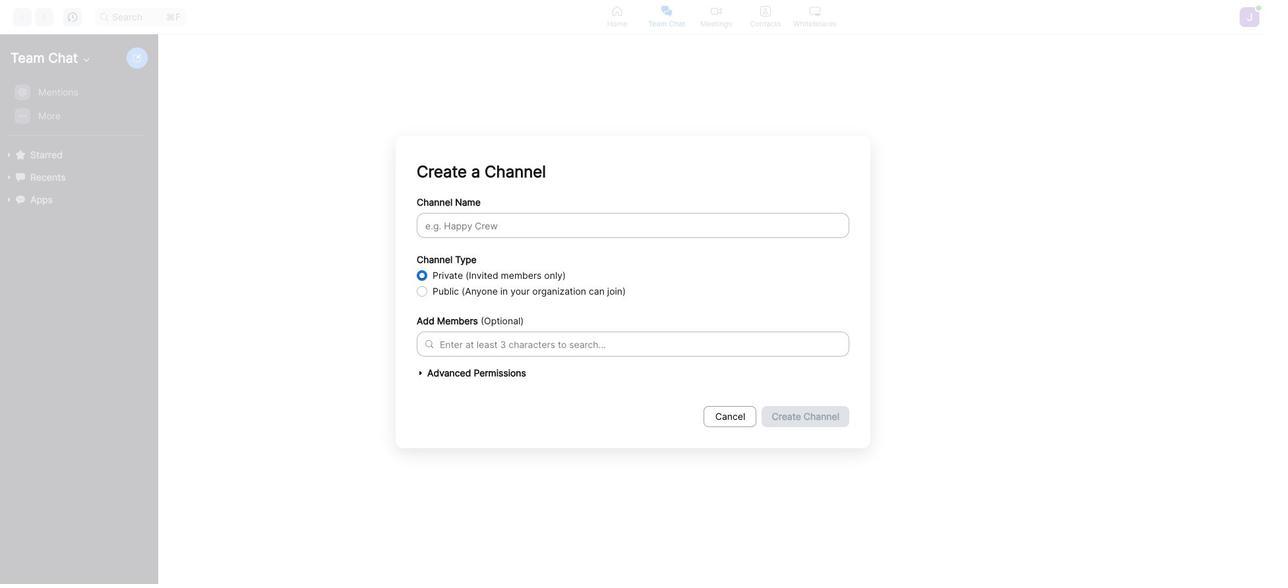Task type: describe. For each thing, give the bounding box(es) containing it.
profile contact image
[[761, 6, 771, 16]]

home small image
[[612, 6, 623, 16]]

home small image
[[612, 6, 623, 16]]

video on image
[[711, 6, 722, 16]]



Task type: locate. For each thing, give the bounding box(es) containing it.
team chat image
[[662, 6, 672, 16], [662, 6, 672, 16]]

e.g. Happy Crew text field
[[417, 213, 850, 238]]

Channel Type, Private (Invited members only) button
[[417, 270, 427, 281]]

new image
[[133, 54, 141, 62]]

Channel Type, Public (Anyone in your organization can join) button
[[417, 286, 427, 297]]

magnifier image
[[100, 13, 108, 21], [100, 13, 108, 21], [425, 340, 433, 348], [425, 340, 433, 348]]

whiteboard small image
[[810, 6, 821, 16]]

video on image
[[711, 6, 722, 16]]

triangle right image
[[417, 369, 425, 377], [417, 369, 425, 377]]

new image
[[133, 54, 141, 62]]

option group
[[417, 268, 850, 299]]

channel type, private (invited members only) image
[[417, 270, 427, 281]]

profile contact image
[[761, 6, 771, 16]]

tab list
[[593, 0, 840, 34]]

group
[[0, 80, 152, 136]]

None text field
[[440, 337, 443, 351]]

channel type, public (anyone in your organization can join) image
[[417, 286, 427, 297]]

tree
[[0, 79, 156, 224]]

whiteboard small image
[[810, 6, 821, 16]]



Task type: vqa. For each thing, say whether or not it's contained in the screenshot.
Online "icon"
no



